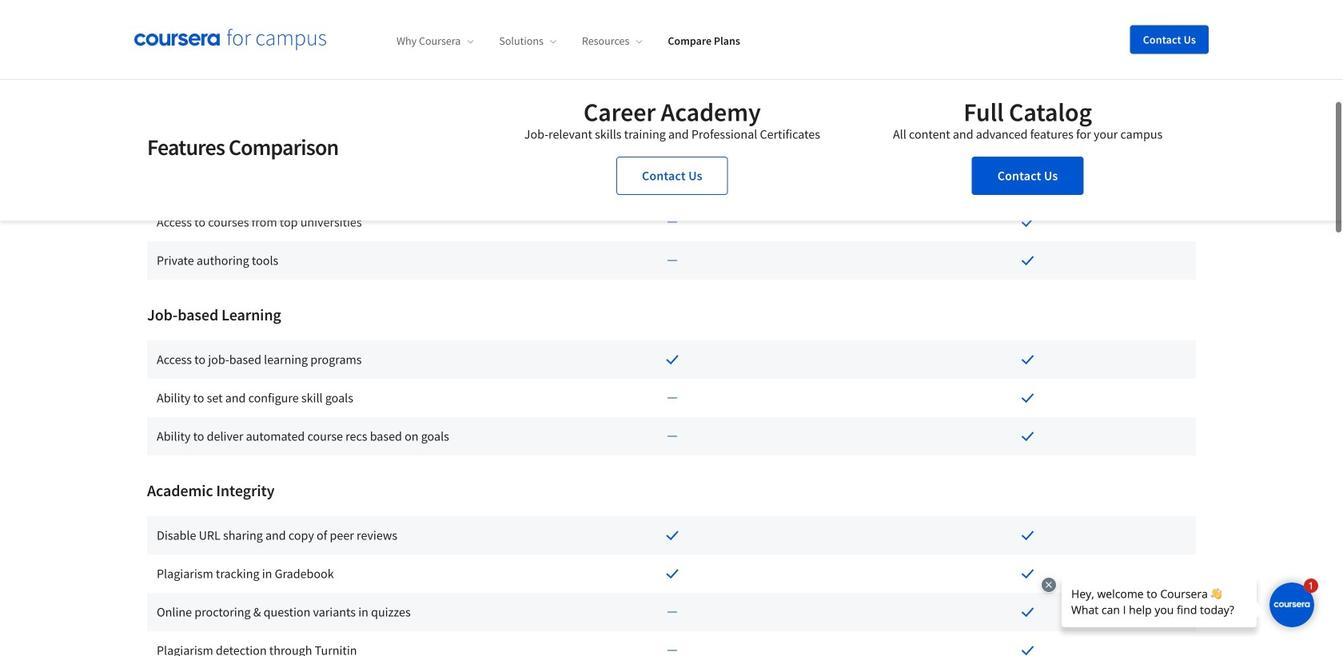 Task type: locate. For each thing, give the bounding box(es) containing it.
coursera for campus image
[[134, 29, 326, 51]]



Task type: vqa. For each thing, say whether or not it's contained in the screenshot.
middle Free
no



